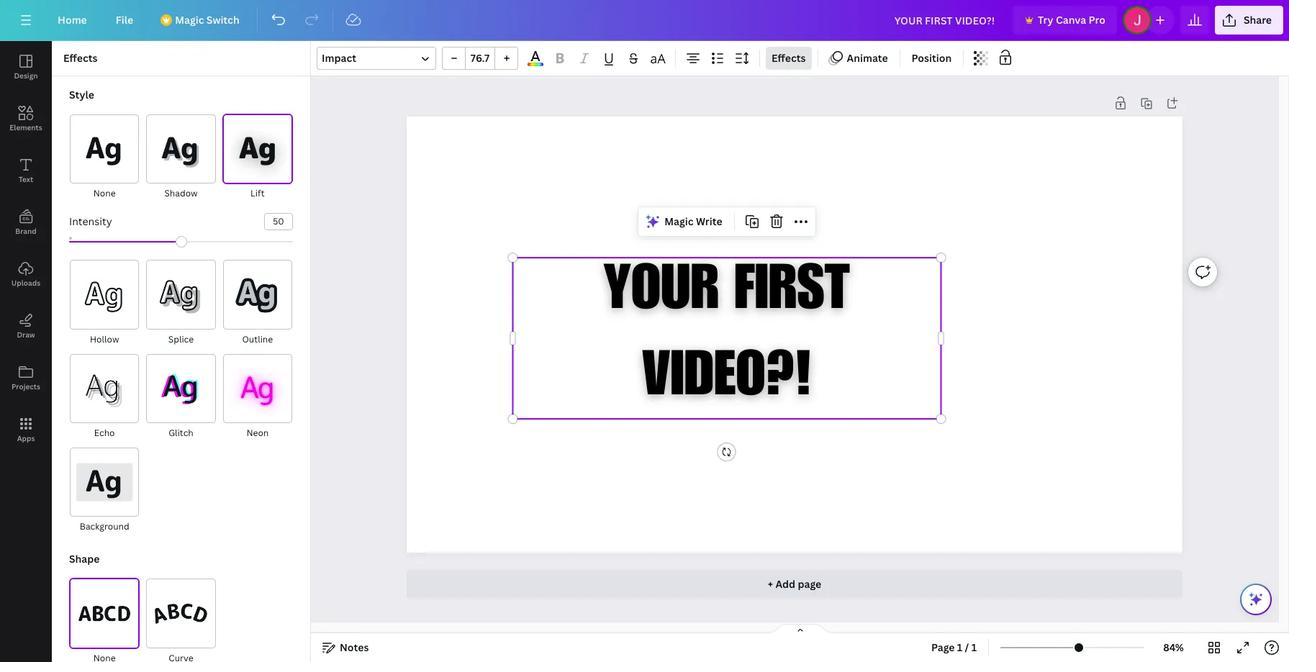 Task type: describe. For each thing, give the bounding box(es) containing it.
notes button
[[317, 636, 375, 659]]

try canva pro
[[1038, 13, 1106, 27]]

style
[[69, 88, 94, 101]]

pro
[[1089, 13, 1106, 27]]

1 effects from the left
[[63, 51, 98, 65]]

try
[[1038, 13, 1054, 27]]

shadow button
[[146, 114, 216, 202]]

style element
[[69, 88, 293, 535]]

notes
[[340, 641, 369, 654]]

draw button
[[0, 300, 52, 352]]

impact
[[322, 51, 356, 65]]

projects
[[12, 382, 40, 392]]

home
[[58, 13, 87, 27]]

2 1 from the left
[[972, 641, 977, 654]]

glitch button
[[146, 353, 216, 441]]

file
[[116, 13, 133, 27]]

animate
[[847, 51, 888, 65]]

side panel tab list
[[0, 41, 52, 456]]

design button
[[0, 41, 52, 93]]

add
[[776, 577, 795, 591]]

apps button
[[0, 404, 52, 456]]

show pages image
[[766, 623, 835, 635]]

try canva pro button
[[1014, 6, 1117, 35]]

page
[[931, 641, 955, 654]]

+ add page button
[[407, 570, 1182, 599]]

shape element
[[69, 552, 293, 662]]

canva
[[1056, 13, 1086, 27]]

color range image
[[528, 63, 543, 66]]

brand
[[15, 226, 37, 236]]

hollow
[[90, 333, 119, 345]]

animate button
[[824, 47, 894, 70]]

uploads button
[[0, 248, 52, 300]]

magic switch
[[175, 13, 239, 27]]

background button
[[69, 447, 140, 535]]

effects inside dropdown button
[[772, 51, 806, 65]]

file button
[[104, 6, 145, 35]]

Intensity text field
[[265, 214, 292, 230]]

outline
[[242, 333, 273, 345]]

magic for magic write
[[665, 215, 694, 228]]

magic for magic switch
[[175, 13, 204, 27]]

magic write button
[[642, 210, 728, 233]]

position
[[912, 51, 952, 65]]

apps
[[17, 433, 35, 443]]

canva assistant image
[[1247, 591, 1265, 608]]

outline button
[[222, 259, 293, 347]]

lift button
[[222, 114, 293, 202]]

page 1 / 1
[[931, 641, 977, 654]]

magic write
[[665, 215, 722, 228]]

lift
[[251, 187, 265, 200]]

+
[[768, 577, 773, 591]]



Task type: vqa. For each thing, say whether or not it's contained in the screenshot.
julie@example.com text field
no



Task type: locate. For each thing, give the bounding box(es) containing it.
1 left /
[[957, 641, 963, 654]]

glitch
[[169, 427, 193, 439]]

2 effects from the left
[[772, 51, 806, 65]]

brand button
[[0, 197, 52, 248]]

position button
[[906, 47, 958, 70]]

shadow
[[164, 187, 198, 200]]

text
[[19, 174, 33, 184]]

0 horizontal spatial effects
[[63, 51, 98, 65]]

splice button
[[146, 259, 216, 347]]

neon button
[[222, 353, 293, 441]]

shape
[[69, 552, 100, 566]]

background
[[80, 521, 129, 533]]

intensity
[[69, 215, 112, 228]]

text button
[[0, 145, 52, 197]]

none
[[93, 187, 116, 200]]

+ add page
[[768, 577, 821, 591]]

– – number field
[[470, 51, 490, 65]]

magic inside button
[[175, 13, 204, 27]]

84% button
[[1150, 636, 1197, 659]]

neon
[[246, 427, 269, 439]]

1
[[957, 641, 963, 654], [972, 641, 977, 654]]

84%
[[1163, 641, 1184, 654]]

group
[[442, 47, 518, 70]]

impact button
[[317, 47, 436, 70]]

magic left write
[[665, 215, 694, 228]]

effects left animate popup button
[[772, 51, 806, 65]]

effects button
[[766, 47, 812, 70]]

video?!
[[642, 350, 812, 412]]

effects up the style
[[63, 51, 98, 65]]

/
[[965, 641, 969, 654]]

hollow button
[[69, 259, 140, 347]]

0 horizontal spatial magic
[[175, 13, 204, 27]]

echo button
[[69, 353, 140, 441]]

1 vertical spatial magic
[[665, 215, 694, 228]]

elements
[[10, 122, 42, 132]]

magic left switch on the top
[[175, 13, 204, 27]]

share
[[1244, 13, 1272, 27]]

0 vertical spatial magic
[[175, 13, 204, 27]]

1 horizontal spatial 1
[[972, 641, 977, 654]]

design
[[14, 71, 38, 81]]

1 horizontal spatial magic
[[665, 215, 694, 228]]

1 1 from the left
[[957, 641, 963, 654]]

1 horizontal spatial effects
[[772, 51, 806, 65]]

projects button
[[0, 352, 52, 404]]

home link
[[46, 6, 98, 35]]

your
[[604, 263, 720, 326]]

share button
[[1215, 6, 1283, 35]]

0 horizontal spatial 1
[[957, 641, 963, 654]]

echo
[[94, 427, 115, 439]]

elements button
[[0, 93, 52, 145]]

first
[[734, 263, 850, 326]]

magic switch button
[[151, 6, 251, 35]]

your first video?!
[[604, 263, 850, 412]]

1 right /
[[972, 641, 977, 654]]

draw
[[17, 330, 35, 340]]

write
[[696, 215, 722, 228]]

none button
[[69, 114, 140, 202]]

Design title text field
[[883, 6, 1008, 35]]

magic inside button
[[665, 215, 694, 228]]

uploads
[[11, 278, 40, 288]]

effects
[[63, 51, 98, 65], [772, 51, 806, 65]]

page
[[798, 577, 821, 591]]

magic
[[175, 13, 204, 27], [665, 215, 694, 228]]

splice
[[168, 333, 194, 345]]

main menu bar
[[0, 0, 1289, 41]]

switch
[[206, 13, 239, 27]]



